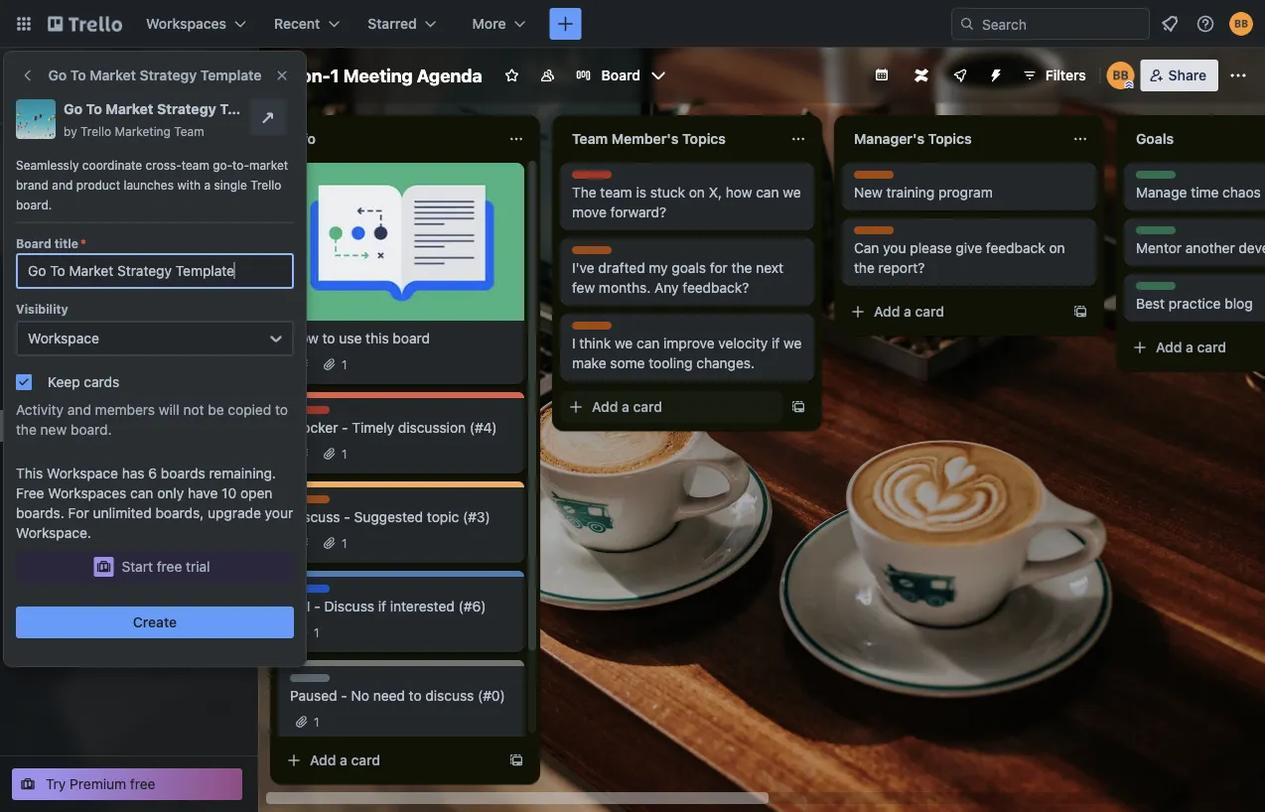Task type: vqa. For each thing, say whether or not it's contained in the screenshot.
"settings"
no



Task type: locate. For each thing, give the bounding box(es) containing it.
1 vertical spatial go
[[64, 101, 83, 117]]

trello down market
[[251, 178, 282, 192]]

strategy for go to market strategy template
[[140, 67, 197, 83]]

template down close popover icon
[[220, 101, 283, 117]]

0 vertical spatial workspace
[[12, 247, 86, 263]]

goal down mentor
[[1137, 283, 1163, 297]]

add a card down report?
[[874, 304, 945, 320]]

Goals text field
[[1125, 123, 1266, 155]]

0 vertical spatial boards
[[46, 352, 92, 369]]

workspace for workspace views
[[12, 247, 86, 263]]

- left the timely
[[342, 420, 348, 436]]

can inside blocker the team is stuck on x, how can we move forward?
[[756, 184, 780, 201]]

a down some
[[622, 399, 630, 415]]

go right the return to previous screen image on the left top of the page
[[48, 67, 67, 83]]

unlimited
[[93, 505, 152, 522]]

- up color: black, title: "paused" element
[[314, 599, 321, 615]]

boards link
[[0, 136, 258, 168]]

discuss can you please give feedback on the report?
[[855, 228, 1066, 276]]

0 vertical spatial free
[[52, 98, 76, 112]]

0 vertical spatial board.
[[16, 198, 52, 212]]

manage
[[1137, 184, 1188, 201]]

color: orange, title: "discuss" element up make in the top left of the page
[[572, 322, 617, 337]]

card down best practice blog link
[[1198, 339, 1227, 356]]

0 horizontal spatial meeting
[[89, 418, 141, 434]]

agenda left the star or unstar board image
[[417, 65, 483, 86]]

if
[[772, 335, 780, 352], [378, 599, 387, 615]]

strategy down go to market strategy template
[[157, 101, 216, 117]]

topics up discuss new training program
[[929, 131, 972, 147]]

discuss for i've
[[572, 247, 617, 261]]

need
[[373, 688, 405, 705]]

0 vertical spatial color: red, title: "blocker" element
[[572, 171, 616, 186]]

color: green, title: "goal" element
[[1137, 171, 1177, 186], [1137, 227, 1177, 241], [1137, 282, 1177, 297]]

upgrade
[[208, 505, 261, 522]]

0 vertical spatial create from template… image
[[1073, 304, 1089, 320]]

start free trial button
[[16, 552, 294, 583]]

on inside blocker the team is stuck on x, how can we move forward?
[[689, 184, 705, 201]]

team inside go to market strategy template by trello marketing team
[[174, 124, 204, 138]]

(#0)
[[478, 688, 506, 705]]

1 horizontal spatial on
[[1050, 240, 1066, 256]]

free down this at the left bottom of page
[[16, 485, 44, 502]]

bob builder (bobbuilder40) image right filters
[[1108, 62, 1136, 89]]

this member is an admin of this board. image
[[1126, 80, 1135, 89]]

2 vertical spatial goal
[[1137, 283, 1163, 297]]

team up the 'with'
[[181, 158, 210, 172]]

1-on-1 meeting agenda down apple test link
[[44, 418, 194, 434]]

1 horizontal spatial team
[[601, 184, 633, 201]]

0 vertical spatial if
[[772, 335, 780, 352]]

3 goal from the top
[[1137, 283, 1163, 297]]

new
[[855, 184, 883, 201]]

- inside the fyi fyi - discuss if interested (#6)
[[314, 599, 321, 615]]

trial
[[186, 559, 210, 575]]

1 horizontal spatial workspaces
[[146, 15, 227, 32]]

return to previous screen image
[[20, 68, 36, 83]]

close popover image
[[274, 68, 290, 83]]

blocker the team is stuck on x, how can we move forward?
[[572, 172, 802, 221]]

starred icon image
[[231, 387, 246, 402]]

1 color: green, title: "goal" element from the top
[[1137, 171, 1177, 186]]

topics inside text box
[[683, 131, 726, 147]]

trello inside go to market strategy template by trello marketing team
[[81, 124, 111, 138]]

power ups image
[[953, 68, 969, 83]]

0 vertical spatial color: green, title: "goal" element
[[1137, 171, 1177, 186]]

goal down the 'manage'
[[1137, 228, 1163, 241]]

discuss left suggested
[[290, 509, 340, 526]]

0 horizontal spatial board.
[[16, 198, 52, 212]]

open
[[240, 485, 273, 502]]

0 horizontal spatial boards
[[46, 352, 92, 369]]

if right the velocity
[[772, 335, 780, 352]]

1 vertical spatial team
[[601, 184, 633, 201]]

to
[[70, 67, 86, 83], [86, 101, 102, 117]]

how to use this board link
[[290, 329, 513, 349]]

bob builder's workspace link
[[52, 57, 145, 93]]

1 vertical spatial to
[[86, 101, 102, 117]]

can up some
[[637, 335, 660, 352]]

primary element
[[0, 0, 1266, 48]]

on- right close popover icon
[[301, 65, 331, 86]]

0 vertical spatial free
[[157, 559, 182, 575]]

fyi fyi - discuss if interested (#6)
[[290, 586, 486, 615]]

i've
[[572, 260, 595, 276]]

if left interested at the left bottom
[[378, 599, 387, 615]]

1 horizontal spatial color: red, title: "blocker" element
[[572, 171, 616, 186]]

0 vertical spatial on-
[[301, 65, 331, 86]]

create from template… image for info
[[509, 753, 525, 769]]

0 horizontal spatial create from template… image
[[509, 753, 525, 769]]

discuss inside discuss i've drafted my goals for the next few months. any feedback?
[[572, 247, 617, 261]]

1 vertical spatial free
[[130, 777, 156, 793]]

0 vertical spatial 1-on-1 meeting agenda
[[284, 65, 483, 86]]

free up by at the top of page
[[52, 98, 76, 112]]

and down the keep cards
[[67, 402, 91, 418]]

0 horizontal spatial topics
[[683, 131, 726, 147]]

add a card for team member's topics
[[592, 399, 663, 415]]

goal inside goal best practice blog
[[1137, 283, 1163, 297]]

create from template… image
[[1073, 304, 1089, 320], [509, 753, 525, 769]]

agenda inside board name text box
[[417, 65, 483, 86]]

if inside the fyi fyi - discuss if interested (#6)
[[378, 599, 387, 615]]

0 vertical spatial go
[[48, 67, 67, 83]]

0 horizontal spatial 1-
[[44, 418, 56, 434]]

2 vertical spatial workspace
[[47, 466, 118, 482]]

0 vertical spatial bob builder (bobbuilder40) image
[[1230, 12, 1254, 36]]

goal down goals
[[1137, 172, 1163, 186]]

trello right by at the top of page
[[81, 124, 111, 138]]

add down report?
[[874, 304, 901, 320]]

add a card down no on the left
[[310, 753, 381, 769]]

go inside go to market strategy template by trello marketing team
[[64, 101, 83, 117]]

0 horizontal spatial color: red, title: "blocker" element
[[290, 406, 333, 421]]

workspace up table
[[12, 247, 86, 263]]

and inside seamlessly coordinate cross-team go-to-market brand and product launches with a single trello board.
[[52, 178, 73, 192]]

discuss for can
[[855, 228, 900, 241]]

3 color: green, title: "goal" element from the top
[[1137, 282, 1177, 297]]

paused - no need to discuss (#0) link
[[290, 687, 513, 707]]

go for go to market strategy template
[[48, 67, 67, 83]]

0 vertical spatial workspaces
[[146, 15, 227, 32]]

0 horizontal spatial on
[[689, 184, 705, 201]]

0 vertical spatial can
[[756, 184, 780, 201]]

0 notifications image
[[1159, 12, 1183, 36]]

1- up love
[[44, 418, 56, 434]]

can
[[855, 240, 880, 256]]

and down seamlessly
[[52, 178, 73, 192]]

be
[[208, 402, 224, 418]]

0 horizontal spatial team
[[174, 124, 204, 138]]

more button
[[461, 8, 538, 40]]

coordinate
[[82, 158, 142, 172]]

a
[[204, 178, 211, 192], [904, 304, 912, 320], [1187, 339, 1194, 356], [622, 399, 630, 415], [340, 753, 348, 769]]

meeting down test at top
[[89, 418, 141, 434]]

template for go to market strategy template
[[200, 67, 262, 83]]

stuck
[[651, 184, 686, 201]]

try
[[46, 777, 66, 793]]

goal for best
[[1137, 283, 1163, 297]]

1 horizontal spatial on-
[[301, 65, 331, 86]]

0 vertical spatial on
[[689, 184, 705, 201]]

0 vertical spatial meeting
[[343, 65, 413, 86]]

discuss up 'few'
[[572, 247, 617, 261]]

0 vertical spatial team
[[181, 158, 210, 172]]

market inside go to market strategy template by trello marketing team
[[106, 101, 154, 117]]

next
[[756, 260, 784, 276]]

1 vertical spatial goal
[[1137, 228, 1163, 241]]

0 vertical spatial 1-
[[284, 65, 301, 86]]

1- inside board name text box
[[284, 65, 301, 86]]

2 vertical spatial can
[[130, 485, 153, 502]]

premium
[[70, 777, 126, 793]]

a down paused - no need to discuss (#0) link
[[340, 753, 348, 769]]

discuss up report?
[[855, 228, 900, 241]]

views
[[90, 247, 127, 263]]

1 vertical spatial can
[[637, 335, 660, 352]]

board left title
[[16, 237, 51, 250]]

the down "can" at right
[[855, 260, 875, 276]]

create from template… image for manager's topics
[[1073, 304, 1089, 320]]

2 paused from the top
[[290, 688, 337, 705]]

board
[[393, 330, 430, 347], [106, 481, 143, 498]]

0 vertical spatial strategy
[[140, 67, 197, 83]]

seamlessly
[[16, 158, 79, 172]]

1 horizontal spatial free
[[52, 98, 76, 112]]

1 horizontal spatial the
[[732, 260, 753, 276]]

fyi up color: black, title: "paused" element
[[290, 599, 311, 615]]

strategy up go to market strategy template link
[[140, 67, 197, 83]]

new training program link
[[855, 183, 1085, 203]]

fyi down your
[[290, 586, 309, 600]]

1 vertical spatial color: green, title: "goal" element
[[1137, 227, 1177, 241]]

0 horizontal spatial can
[[130, 485, 153, 502]]

bob builder (bobbuilder40) image inside primary element
[[1230, 12, 1254, 36]]

discuss inside the fyi fyi - discuss if interested (#6)
[[324, 599, 375, 615]]

info
[[290, 131, 316, 147]]

workspaces inside the this workspace has 6 boards remaining. free workspaces can only have 10 open boards. for unlimited boards, upgrade your workspace.
[[48, 485, 127, 502]]

card down some
[[634, 399, 663, 415]]

add a card button down can you please give feedback on the report? link
[[843, 296, 1065, 328]]

your boards with 4 items element
[[12, 349, 201, 373]]

1 vertical spatial strategy
[[157, 101, 216, 117]]

1 vertical spatial board.
[[71, 422, 112, 438]]

0 horizontal spatial the
[[16, 422, 37, 438]]

free inside the this workspace has 6 boards remaining. free workspaces can only have 10 open boards. for unlimited boards, upgrade your workspace.
[[16, 485, 44, 502]]

team down go to market strategy template link
[[174, 124, 204, 138]]

can inside the this workspace has 6 boards remaining. free workspaces can only have 10 open boards. for unlimited boards, upgrade your workspace.
[[130, 485, 153, 502]]

None text field
[[16, 253, 294, 289]]

trello inside seamlessly coordinate cross-team go-to-market brand and product launches with a single trello board.
[[251, 178, 282, 192]]

1 right close popover icon
[[331, 65, 339, 86]]

the down activity
[[16, 422, 37, 438]]

members
[[95, 402, 155, 418]]

agenda up love link
[[145, 418, 194, 434]]

topics
[[683, 131, 726, 147], [929, 131, 972, 147]]

1 horizontal spatial board
[[393, 330, 430, 347]]

add a card button for team member's topics
[[560, 392, 783, 423]]

a for team member's topics
[[622, 399, 630, 415]]

workspaces up go to market strategy template
[[146, 15, 227, 32]]

to for go to market strategy template
[[70, 67, 86, 83]]

we
[[783, 184, 802, 201], [615, 335, 633, 352], [784, 335, 802, 352]]

add a card for manager's topics
[[874, 304, 945, 320]]

1- down recent
[[284, 65, 301, 86]]

color: orange, title: "discuss" element down new on the right of page
[[855, 227, 900, 241]]

1 topics from the left
[[683, 131, 726, 147]]

1 goal from the top
[[1137, 172, 1163, 186]]

blocker
[[572, 172, 616, 186], [290, 407, 333, 421], [290, 420, 338, 436]]

Team Member's Topics text field
[[560, 123, 779, 155]]

free right premium
[[130, 777, 156, 793]]

2 horizontal spatial the
[[855, 260, 875, 276]]

0 vertical spatial and
[[52, 178, 73, 192]]

0 horizontal spatial if
[[378, 599, 387, 615]]

this
[[366, 330, 389, 347]]

free left "trial"
[[157, 559, 182, 575]]

go to market strategy template
[[48, 67, 262, 83]]

cross-
[[146, 158, 182, 172]]

fyi - discuss if interested (#6) link
[[290, 597, 513, 617]]

template inside go to market strategy template by trello marketing team
[[220, 101, 283, 117]]

0 vertical spatial market
[[90, 67, 136, 83]]

automation image
[[981, 60, 1008, 87]]

to right copied
[[275, 402, 288, 418]]

1 vertical spatial color: red, title: "blocker" element
[[290, 406, 333, 421]]

card for info
[[351, 753, 381, 769]]

board. inside activity and members will not be copied to the new board.
[[71, 422, 112, 438]]

i've drafted my goals for the next few months. any feedback? link
[[572, 258, 803, 298]]

market for go to market strategy template
[[90, 67, 136, 83]]

you
[[884, 240, 907, 256]]

calendar
[[44, 313, 101, 329]]

can down the has
[[130, 485, 153, 502]]

color: green, title: "goal" element down mentor
[[1137, 282, 1177, 297]]

workspace views
[[12, 247, 127, 263]]

workspaces button
[[134, 8, 258, 40]]

1 vertical spatial boards
[[161, 466, 205, 482]]

to for go to market strategy template by trello marketing team
[[86, 101, 102, 117]]

0 horizontal spatial free
[[16, 485, 44, 502]]

1 horizontal spatial team
[[572, 131, 608, 147]]

template left close popover icon
[[200, 67, 262, 83]]

search image
[[960, 16, 976, 32]]

Search field
[[976, 9, 1150, 39]]

1 horizontal spatial bob builder (bobbuilder40) image
[[1230, 12, 1254, 36]]

report?
[[879, 260, 925, 276]]

2 horizontal spatial can
[[756, 184, 780, 201]]

1-on-1 meeting agenda inside board name text box
[[284, 65, 483, 86]]

topics up x,
[[683, 131, 726, 147]]

blocker for the
[[572, 172, 616, 186]]

add a card button down tooling
[[560, 392, 783, 423]]

2 fyi from the top
[[290, 599, 311, 615]]

color: red, title: "blocker" element up move
[[572, 171, 616, 186]]

1 vertical spatial create from template… image
[[509, 753, 525, 769]]

a down report?
[[904, 304, 912, 320]]

1 vertical spatial free
[[16, 485, 44, 502]]

1 horizontal spatial 1-
[[284, 65, 301, 86]]

color: green, title: "goal" element down the 'manage'
[[1137, 227, 1177, 241]]

- inside "discuss discuss - suggested topic (#3)"
[[344, 509, 350, 526]]

board
[[602, 67, 641, 83], [16, 237, 51, 250]]

discuss inside discuss new training program
[[855, 172, 900, 186]]

can
[[756, 184, 780, 201], [637, 335, 660, 352], [130, 485, 153, 502]]

b link
[[12, 70, 44, 101]]

1 paused from the top
[[290, 676, 332, 690]]

1 vertical spatial and
[[67, 402, 91, 418]]

1 vertical spatial workspace
[[28, 330, 99, 347]]

0 horizontal spatial agenda
[[145, 418, 194, 434]]

1 vertical spatial trello
[[251, 178, 282, 192]]

2 color: green, title: "goal" element from the top
[[1137, 227, 1177, 241]]

color: red, title: "blocker" element
[[572, 171, 616, 186], [290, 406, 333, 421]]

workspace down calendar
[[28, 330, 99, 347]]

1 horizontal spatial board.
[[71, 422, 112, 438]]

0 vertical spatial trello
[[81, 124, 111, 138]]

1-on-1 meeting agenda down starred
[[284, 65, 483, 86]]

team left is
[[601, 184, 633, 201]]

blocker inside blocker the team is stuck on x, how can we move forward?
[[572, 172, 616, 186]]

new
[[40, 422, 67, 438]]

1 down color: black, title: "paused" element
[[314, 715, 320, 729]]

1 down "discuss discuss - suggested topic (#3)"
[[342, 537, 347, 551]]

discuss for i
[[572, 323, 617, 337]]

the
[[572, 184, 597, 201]]

board. down test at top
[[71, 422, 112, 438]]

few
[[572, 280, 595, 296]]

show menu image
[[1229, 66, 1249, 85]]

1 horizontal spatial boards
[[161, 466, 205, 482]]

feedback
[[987, 240, 1046, 256]]

boards up 'keep'
[[46, 352, 92, 369]]

free
[[52, 98, 76, 112], [16, 485, 44, 502]]

0 horizontal spatial board
[[16, 237, 51, 250]]

team
[[181, 158, 210, 172], [601, 184, 633, 201]]

discuss inside discuss i think we can improve velocity if we make some tooling changes.
[[572, 323, 617, 337]]

goal inside goal mentor another deve
[[1137, 228, 1163, 241]]

my trello board
[[44, 481, 143, 498]]

strategy inside go to market strategy template by trello marketing team
[[157, 101, 216, 117]]

workspace visible image
[[540, 68, 556, 83]]

trello up for
[[67, 481, 102, 498]]

2 goal from the top
[[1137, 228, 1163, 241]]

1 vertical spatial on
[[1050, 240, 1066, 256]]

1 vertical spatial to
[[275, 402, 288, 418]]

1 horizontal spatial board
[[602, 67, 641, 83]]

add down make in the top left of the page
[[592, 399, 619, 415]]

how
[[726, 184, 753, 201]]

on- down the apple
[[56, 418, 79, 434]]

to inside go to market strategy template by trello marketing team
[[86, 101, 102, 117]]

color: black, title: "paused" element
[[290, 675, 332, 690]]

1 vertical spatial 1-on-1 meeting agenda
[[44, 418, 194, 434]]

0 vertical spatial board
[[602, 67, 641, 83]]

mentor
[[1137, 240, 1183, 256]]

0 horizontal spatial team
[[181, 158, 210, 172]]

team inside blocker the team is stuck on x, how can we move forward?
[[601, 184, 633, 201]]

starred button
[[356, 8, 449, 40]]

0 horizontal spatial on-
[[56, 418, 79, 434]]

cards
[[84, 374, 120, 391]]

board right this
[[393, 330, 430, 347]]

workspace for workspace
[[28, 330, 99, 347]]

1 vertical spatial workspaces
[[48, 485, 127, 502]]

manage time chaos link
[[1137, 183, 1266, 203]]

team
[[174, 124, 204, 138], [572, 131, 608, 147]]

filters button
[[1016, 60, 1093, 91]]

goal inside "goal manage time chaos"
[[1137, 172, 1163, 186]]

bob builder (bobbuilder40) image
[[1230, 12, 1254, 36], [1108, 62, 1136, 89]]

0 vertical spatial goal
[[1137, 172, 1163, 186]]

discuss right open
[[290, 497, 335, 511]]

team inside text box
[[572, 131, 608, 147]]

board down primary element
[[602, 67, 641, 83]]

blocker up move
[[572, 172, 616, 186]]

workspaces up for
[[48, 485, 127, 502]]

0 vertical spatial agenda
[[417, 65, 483, 86]]

1 horizontal spatial to
[[323, 330, 335, 347]]

share button
[[1141, 60, 1219, 91]]

discuss inside discuss can you please give feedback on the report?
[[855, 228, 900, 241]]

for
[[68, 505, 89, 522]]

a right the 'with'
[[204, 178, 211, 192]]

color: green, title: "goal" element for best
[[1137, 282, 1177, 297]]

discuss new training program
[[855, 172, 993, 201]]

can right how
[[756, 184, 780, 201]]

add a card down some
[[592, 399, 663, 415]]

add a card button down need
[[278, 745, 501, 777]]

free
[[157, 559, 182, 575], [130, 777, 156, 793]]

suggested
[[354, 509, 423, 526]]

0 vertical spatial template
[[200, 67, 262, 83]]

bob builder (bobbuilder40) image right open information menu icon
[[1230, 12, 1254, 36]]

can inside discuss i think we can improve velocity if we make some tooling changes.
[[637, 335, 660, 352]]

make
[[572, 355, 607, 372]]

board. inside seamlessly coordinate cross-team go-to-market brand and product launches with a single trello board.
[[16, 198, 52, 212]]

color: green, title: "goal" element down goals
[[1137, 171, 1177, 186]]

blocker - timely discussion (#4) link
[[290, 418, 513, 438]]

discuss left interested at the left bottom
[[324, 599, 375, 615]]

board inside 'button'
[[602, 67, 641, 83]]

go to market strategy template link
[[64, 99, 283, 119]]

0 horizontal spatial to
[[275, 402, 288, 418]]

free inside try premium free button
[[130, 777, 156, 793]]

- inside blocker blocker - timely discussion (#4)
[[342, 420, 348, 436]]

color: red, title: "blocker" element for blocker - timely discussion (#4)
[[290, 406, 333, 421]]

card for team member's topics
[[634, 399, 663, 415]]

the team is stuck on x, how can we move forward? link
[[572, 183, 803, 223]]

to left use
[[323, 330, 335, 347]]

workspace up for
[[47, 466, 118, 482]]

2 vertical spatial to
[[409, 688, 422, 705]]

1 horizontal spatial 1-on-1 meeting agenda
[[284, 65, 483, 86]]

board. down brand
[[16, 198, 52, 212]]

a for manager's topics
[[904, 304, 912, 320]]

goal mentor another deve
[[1137, 228, 1266, 256]]

on left x,
[[689, 184, 705, 201]]

1 vertical spatial template
[[220, 101, 283, 117]]

1 vertical spatial bob builder (bobbuilder40) image
[[1108, 62, 1136, 89]]

2 topics from the left
[[929, 131, 972, 147]]

boards up only
[[161, 466, 205, 482]]

we right how
[[783, 184, 802, 201]]

- inside paused paused - no need to discuss (#0)
[[341, 688, 348, 705]]

color: orange, title: "discuss" element
[[855, 171, 900, 186], [855, 227, 900, 241], [572, 246, 617, 261], [572, 322, 617, 337], [290, 496, 335, 511]]

1 horizontal spatial can
[[637, 335, 660, 352]]

to right need
[[409, 688, 422, 705]]

any
[[655, 280, 679, 296]]

color: orange, title: "discuss" element down manager's
[[855, 171, 900, 186]]

0 horizontal spatial workspaces
[[48, 485, 127, 502]]

2 vertical spatial color: green, title: "goal" element
[[1137, 282, 1177, 297]]

go-
[[213, 158, 233, 172]]

confluence icon image
[[915, 69, 929, 82]]

fyi
[[290, 586, 309, 600], [290, 599, 311, 615]]

- for blocker
[[342, 420, 348, 436]]

1 vertical spatial if
[[378, 599, 387, 615]]

discuss down manager's
[[855, 172, 900, 186]]

1 horizontal spatial meeting
[[343, 65, 413, 86]]

Info text field
[[278, 123, 497, 155]]



Task type: describe. For each thing, give the bounding box(es) containing it.
go to market strategy template by trello marketing team
[[64, 101, 283, 138]]

workspace inside the this workspace has 6 boards remaining. free workspaces can only have 10 open boards. for unlimited boards, upgrade your workspace.
[[47, 466, 118, 482]]

add for manager's topics
[[874, 304, 901, 320]]

create from template… image
[[791, 399, 807, 415]]

boards inside the this workspace has 6 boards remaining. free workspaces can only have 10 open boards. for unlimited boards, upgrade your workspace.
[[161, 466, 205, 482]]

recent button
[[262, 8, 352, 40]]

not
[[183, 402, 204, 418]]

create
[[133, 615, 177, 631]]

meeting inside board name text box
[[343, 65, 413, 86]]

discuss for discuss
[[290, 497, 335, 511]]

manager's
[[855, 131, 925, 147]]

will
[[159, 402, 180, 418]]

board for board
[[602, 67, 641, 83]]

please
[[911, 240, 953, 256]]

changes.
[[697, 355, 755, 372]]

give
[[956, 240, 983, 256]]

color: blue, title: "fyi" element
[[290, 585, 330, 600]]

discuss for new
[[855, 172, 900, 186]]

this
[[16, 466, 43, 482]]

blocker left the timely
[[290, 420, 338, 436]]

switch to… image
[[14, 14, 34, 34]]

1 vertical spatial board
[[106, 481, 143, 498]]

color: orange, title: "discuss" element for you
[[855, 227, 900, 241]]

blocker for blocker
[[290, 407, 333, 421]]

how to use this board
[[290, 330, 430, 347]]

move
[[572, 204, 607, 221]]

if inside discuss i think we can improve velocity if we make some tooling changes.
[[772, 335, 780, 352]]

1 down blocker blocker - timely discussion (#4)
[[342, 447, 347, 461]]

1 inside board name text box
[[331, 65, 339, 86]]

apple test
[[44, 386, 112, 402]]

more
[[473, 15, 506, 32]]

bob
[[52, 57, 78, 74]]

open information menu image
[[1196, 14, 1216, 34]]

topics inside text box
[[929, 131, 972, 147]]

add a card button for info
[[278, 745, 501, 777]]

template for go to market strategy template by trello marketing team
[[220, 101, 283, 117]]

can for this workspace has 6 boards remaining. free workspaces can only have 10 open boards. for unlimited boards, upgrade your workspace.
[[130, 485, 153, 502]]

i think we can improve velocity if we make some tooling changes. link
[[572, 334, 803, 374]]

2 vertical spatial trello
[[67, 481, 102, 498]]

some
[[610, 355, 645, 372]]

visibility
[[16, 302, 68, 316]]

this workspace has 6 boards remaining. free workspaces can only have 10 open boards. for unlimited boards, upgrade your workspace.
[[16, 466, 293, 542]]

goal for manage
[[1137, 172, 1163, 186]]

my
[[649, 260, 668, 276]]

is
[[636, 184, 647, 201]]

board for board title *
[[16, 237, 51, 250]]

free inside bob builder's workspace free
[[52, 98, 76, 112]]

color: green, title: "goal" element for mentor
[[1137, 227, 1177, 241]]

have
[[188, 485, 218, 502]]

0 horizontal spatial 1-on-1 meeting agenda
[[44, 418, 194, 434]]

members
[[44, 175, 104, 192]]

velocity
[[719, 335, 768, 352]]

your
[[12, 352, 42, 369]]

color: orange, title: "discuss" element for think
[[572, 322, 617, 337]]

keep cards
[[48, 374, 120, 391]]

add down best
[[1157, 339, 1183, 356]]

the inside discuss can you please give feedback on the report?
[[855, 260, 875, 276]]

color: orange, title: "discuss" element for training
[[855, 171, 900, 186]]

discussion
[[398, 420, 466, 436]]

goal for mentor
[[1137, 228, 1163, 241]]

on- inside board name text box
[[301, 65, 331, 86]]

we inside blocker the team is stuck on x, how can we move forward?
[[783, 184, 802, 201]]

color: green, title: "goal" element for manage
[[1137, 171, 1177, 186]]

activity and members will not be copied to the new board.
[[16, 402, 288, 438]]

my
[[44, 481, 63, 498]]

timely
[[352, 420, 395, 436]]

think
[[580, 335, 611, 352]]

builder's
[[82, 57, 141, 74]]

star or unstar board image
[[505, 68, 520, 83]]

filters
[[1046, 67, 1087, 83]]

to-
[[233, 158, 249, 172]]

1 vertical spatial agenda
[[145, 418, 194, 434]]

workspaces inside workspaces popup button
[[146, 15, 227, 32]]

forward?
[[611, 204, 667, 221]]

keep
[[48, 374, 80, 391]]

card for manager's topics
[[916, 304, 945, 320]]

chaos
[[1223, 184, 1262, 201]]

with
[[177, 178, 201, 192]]

10
[[222, 485, 237, 502]]

tooling
[[649, 355, 693, 372]]

copied
[[228, 402, 272, 418]]

1-on-1 meeting agenda link
[[44, 416, 246, 436]]

add a card down practice
[[1157, 339, 1227, 356]]

color: red, title: "blocker" element for the team is stuck on x, how can we move forward?
[[572, 171, 616, 186]]

discuss i've drafted my goals for the next few months. any feedback?
[[572, 247, 784, 296]]

1 fyi from the top
[[290, 586, 309, 600]]

test
[[85, 386, 112, 402]]

create button
[[16, 607, 294, 639]]

no
[[351, 688, 370, 705]]

add a card button for manager's topics
[[843, 296, 1065, 328]]

add for info
[[310, 753, 336, 769]]

only
[[157, 485, 184, 502]]

start
[[122, 559, 153, 575]]

Board name text field
[[274, 60, 493, 91]]

share
[[1169, 67, 1207, 83]]

free inside start free trial button
[[157, 559, 182, 575]]

- for fyi
[[314, 599, 321, 615]]

title
[[54, 237, 78, 250]]

for
[[710, 260, 728, 276]]

the inside activity and members will not be copied to the new board.
[[16, 422, 37, 438]]

market for go to market strategy template by trello marketing team
[[106, 101, 154, 117]]

1 right 'new'
[[79, 418, 85, 434]]

add a card button down practice
[[1125, 332, 1266, 364]]

add for team member's topics
[[592, 399, 619, 415]]

drafted
[[599, 260, 646, 276]]

add board image
[[231, 353, 246, 369]]

back to home image
[[48, 8, 122, 40]]

by
[[64, 124, 77, 138]]

boards,
[[156, 505, 204, 522]]

market
[[249, 158, 288, 172]]

time
[[1192, 184, 1220, 201]]

to inside paused paused - no need to discuss (#0)
[[409, 688, 422, 705]]

i
[[572, 335, 576, 352]]

brand
[[16, 178, 49, 192]]

create board or workspace image
[[556, 14, 576, 34]]

discuss
[[426, 688, 474, 705]]

best
[[1137, 296, 1166, 312]]

1 down use
[[342, 358, 347, 372]]

add a card for info
[[310, 753, 381, 769]]

a for info
[[340, 753, 348, 769]]

1 vertical spatial on-
[[56, 418, 79, 434]]

table link
[[44, 279, 246, 299]]

go for go to market strategy template by trello marketing team
[[64, 101, 83, 117]]

members link
[[0, 168, 258, 200]]

my trello board link
[[44, 480, 246, 500]]

calendar power-up image
[[874, 67, 890, 82]]

a inside seamlessly coordinate cross-team go-to-market brand and product launches with a single trello board.
[[204, 178, 211, 192]]

*
[[80, 237, 86, 250]]

goals
[[672, 260, 707, 276]]

team inside seamlessly coordinate cross-team go-to-market brand and product launches with a single trello board.
[[181, 158, 210, 172]]

love link
[[44, 448, 246, 468]]

discuss discuss - suggested topic (#3)
[[290, 497, 491, 526]]

program
[[939, 184, 993, 201]]

we right the velocity
[[784, 335, 802, 352]]

and inside activity and members will not be copied to the new board.
[[67, 402, 91, 418]]

can for blocker the team is stuck on x, how can we move forward?
[[756, 184, 780, 201]]

color: orange, title: "discuss" element for drafted
[[572, 246, 617, 261]]

a down practice
[[1187, 339, 1194, 356]]

1 down color: blue, title: "fyi" element
[[314, 626, 320, 640]]

strategy for go to market strategy template by trello marketing team
[[157, 101, 216, 117]]

blog
[[1226, 296, 1254, 312]]

paused paused - no need to discuss (#0)
[[290, 676, 506, 705]]

- for discuss
[[344, 509, 350, 526]]

practice
[[1169, 296, 1222, 312]]

(#3)
[[463, 509, 491, 526]]

on inside discuss can you please give feedback on the report?
[[1050, 240, 1066, 256]]

table
[[44, 281, 78, 297]]

1 vertical spatial meeting
[[89, 418, 141, 434]]

color: orange, title: "discuss" element right open
[[290, 496, 335, 511]]

we up some
[[615, 335, 633, 352]]

seamlessly coordinate cross-team go-to-market brand and product launches with a single trello board.
[[16, 158, 288, 212]]

the inside discuss i've drafted my goals for the next few months. any feedback?
[[732, 260, 753, 276]]

1 vertical spatial 1-
[[44, 418, 56, 434]]

- for paused
[[341, 688, 348, 705]]

apple test link
[[44, 385, 223, 404]]

Manager's Topics text field
[[843, 123, 1061, 155]]

to inside activity and members will not be copied to the new board.
[[275, 402, 288, 418]]



